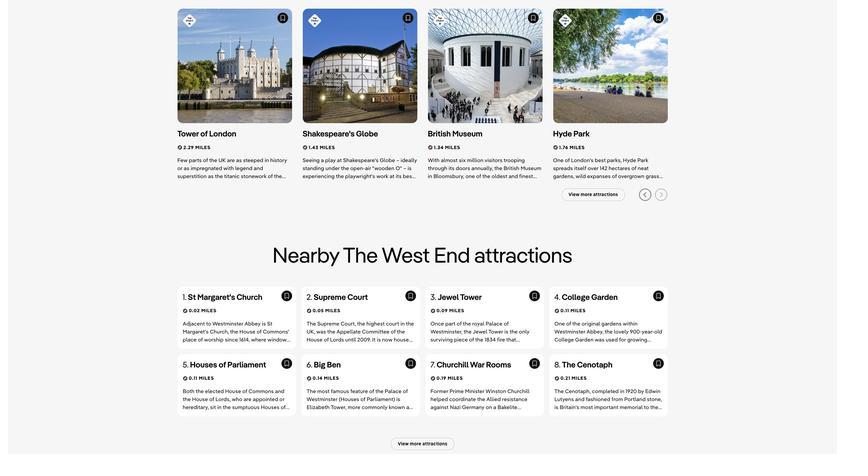 Task type: locate. For each thing, give the bounding box(es) containing it.
and down experiencing
[[303, 181, 312, 188]]

and inside one of london's best parks, hyde park spreads itself over 142 hectares of neat gardens, wild expanses of overgrown grass and glorious trees. as well as…
[[553, 181, 563, 188]]

0 vertical spatial its
[[449, 165, 455, 172]]

2 horizontal spatial westminster
[[555, 329, 586, 335]]

0 horizontal spatial palace
[[385, 388, 402, 395]]

the
[[209, 157, 217, 164], [341, 165, 349, 172], [495, 165, 503, 172], [215, 173, 223, 180], [274, 173, 282, 180], [336, 173, 344, 180], [483, 173, 491, 180], [458, 181, 467, 188], [357, 321, 365, 327], [406, 321, 414, 327], [463, 321, 471, 327], [573, 321, 581, 327], [230, 329, 238, 335], [327, 329, 335, 335], [397, 329, 405, 335], [464, 329, 472, 335], [510, 329, 518, 335], [605, 329, 613, 335], [475, 337, 484, 343], [312, 345, 320, 351], [454, 345, 462, 351], [630, 345, 638, 351], [196, 388, 204, 395], [376, 388, 384, 395], [183, 396, 191, 403], [477, 396, 485, 403], [223, 404, 231, 411], [651, 404, 659, 411]]

0.05
[[313, 308, 324, 314]]

1 vertical spatial its
[[396, 173, 402, 180]]

6
[[307, 360, 311, 370]]

0 vertical spatial to
[[206, 321, 211, 327]]

and down "gardens,"
[[553, 181, 563, 188]]

0 vertical spatial westminster
[[213, 321, 243, 327]]

both the elected house of commons and the house of lords, who are appointed or hereditary, sit in the sumptuous houses of parliament, officially called…
[[183, 388, 286, 419]]

1.34
[[434, 145, 444, 151]]

most…
[[313, 181, 330, 188]]

1 vertical spatial was
[[595, 337, 605, 343]]

through
[[428, 165, 447, 172]]

2 vertical spatial westminster
[[307, 396, 338, 403]]

best up 142
[[595, 157, 606, 164]]

2 horizontal spatial more
[[581, 192, 592, 198]]

1 horizontal spatial a
[[494, 404, 497, 411]]

feature
[[351, 388, 368, 395]]

june 18, 2017: visitors seated on the shore of serpentine lake in hyde park. image
[[553, 9, 668, 123]]

and inside 'few parts of the uk are as steeped in history or as impregnated with legend and superstition as the titanic stonework of the tower of london. not only is…'
[[254, 165, 263, 172]]

in down uk,
[[307, 345, 311, 351]]

0 vertical spatial college
[[562, 292, 590, 302]]

0 horizontal spatial view
[[398, 441, 409, 447]]

more
[[581, 192, 592, 198], [348, 404, 361, 411], [410, 441, 422, 447]]

and down britain's
[[567, 412, 576, 419]]

. for 3
[[435, 292, 436, 302]]

abbey,
[[587, 329, 604, 335]]

a inside seeing a play at shakespeare's globe – ideally standing under the open-air "wooden o" – is experiencing the playwright's work at its best and most…
[[321, 157, 324, 164]]

and
[[254, 165, 263, 172], [509, 173, 518, 180], [303, 181, 312, 188], [553, 181, 563, 188], [488, 345, 497, 351], [595, 345, 605, 351], [275, 388, 285, 395], [575, 396, 585, 403], [567, 412, 576, 419]]

0 vertical spatial are
[[227, 157, 235, 164]]

most up women
[[581, 404, 593, 411]]

miles for 4
[[571, 308, 586, 314]]

seeing
[[303, 157, 320, 164]]

adjacent
[[183, 321, 205, 327]]

miles for tower of london
[[195, 145, 211, 151]]

1 vertical spatial best
[[403, 173, 414, 180]]

houses down appointed
[[261, 404, 280, 411]]

miles up 'cenotaph,'
[[572, 376, 587, 382]]

. for 7
[[434, 360, 435, 370]]

and down "1834"
[[488, 345, 497, 351]]

or inside both the elected house of commons and the house of lords, who are appointed or hereditary, sit in the sumptuous houses of parliament, officially called…
[[280, 396, 285, 403]]

1 vertical spatial from
[[457, 412, 469, 419]]

0 vertical spatial houses
[[190, 360, 217, 370]]

of inside the cenotaph, completed in 1920 by edwin lutyens and fashioned from portland stone, is britain's most important memorial to the men and women of britain…
[[597, 412, 602, 419]]

1 horizontal spatial 0.11
[[561, 308, 569, 314]]

at right the play
[[337, 157, 342, 164]]

1 vertical spatial westminster
[[555, 329, 586, 335]]

jewel down royal
[[473, 329, 487, 335]]

the right both on the bottom left of page
[[196, 388, 204, 395]]

house
[[240, 329, 255, 335], [307, 337, 323, 343], [225, 388, 241, 395], [192, 396, 208, 403]]

minister
[[465, 388, 485, 395]]

0 horizontal spatial most
[[317, 388, 330, 395]]

miles up almost
[[445, 145, 460, 151]]

the supreme court, the highest court in the uk, was the appellate committee of the house of lords until 2009. it is now housed in the neo-gothic middlesex…
[[307, 321, 414, 351]]

0 vertical spatial best
[[595, 157, 606, 164]]

or right appointed
[[280, 396, 285, 403]]

margaret's up 0.02 miles
[[197, 292, 235, 302]]

1 vertical spatial british
[[504, 165, 520, 172]]

supreme down 0.05 miles
[[317, 321, 340, 327]]

0.11 miles down 4 . college garden
[[561, 308, 586, 314]]

miles up prime
[[448, 376, 463, 382]]

wild
[[576, 173, 586, 180]]

play
[[325, 157, 336, 164]]

its inside seeing a play at shakespeare's globe – ideally standing under the open-air "wooden o" – is experiencing the playwright's work at its best and most…
[[396, 173, 402, 180]]

sit
[[210, 404, 216, 411]]

0.11 miles for college
[[561, 308, 586, 314]]

commonly
[[362, 404, 388, 411]]

in down through
[[428, 173, 432, 180]]

the inside the cenotaph, completed in 1920 by edwin lutyens and fashioned from portland stone, is britain's most important memorial to the men and women of britain…
[[651, 404, 659, 411]]

this
[[470, 412, 479, 419]]

college right 4
[[562, 292, 590, 302]]

officially
[[212, 412, 233, 419]]

well
[[608, 181, 618, 188]]

for
[[619, 337, 626, 343], [621, 345, 628, 351]]

1 horizontal spatial at
[[390, 173, 395, 180]]

1 horizontal spatial palace
[[486, 321, 503, 327]]

and down 'cenotaph,'
[[575, 396, 585, 403]]

most
[[317, 388, 330, 395], [581, 404, 593, 411]]

miles right 0.02 on the left bottom
[[201, 308, 217, 314]]

helped
[[431, 396, 448, 403]]

war
[[470, 360, 485, 370]]

big right the 6
[[314, 360, 326, 370]]

1 vertical spatial supreme
[[317, 321, 340, 327]]

standing
[[303, 165, 324, 172]]

0 vertical spatial was
[[316, 329, 326, 335]]

0 vertical spatial st
[[188, 292, 196, 302]]

at right work
[[390, 173, 395, 180]]

1 horizontal spatial museum
[[521, 165, 542, 172]]

0.11 up both on the bottom left of page
[[189, 376, 198, 382]]

engulfed
[[431, 345, 453, 351]]

142
[[600, 165, 608, 172]]

the for the cenotaph
[[555, 388, 564, 395]]

0 vertical spatial or
[[177, 165, 183, 172]]

0 horizontal spatial a
[[321, 157, 324, 164]]

1 horizontal spatial british
[[504, 165, 520, 172]]

museum
[[453, 129, 483, 139], [521, 165, 542, 172]]

7 . churchill war rooms
[[431, 360, 511, 370]]

miles up the play
[[320, 145, 335, 151]]

0.11 miles
[[561, 308, 586, 314], [189, 376, 214, 382]]

from up important at the right bottom
[[612, 396, 623, 403]]

1 vertical spatial view more attractions
[[398, 441, 448, 447]]

1 horizontal spatial park
[[638, 157, 649, 164]]

stonework
[[241, 173, 267, 180]]

park inside one of london's best parks, hyde park spreads itself over 142 hectares of neat gardens, wild expanses of overgrown grass and glorious trees. as well as…
[[638, 157, 649, 164]]

and inside once part of the royal palace of westminster, the jewel tower is the only surviving piece of the 1834 fire that engulfed the structure, and it's one of…
[[488, 345, 497, 351]]

1 horizontal spatial only
[[519, 329, 530, 335]]

most inside the cenotaph, completed in 1920 by edwin lutyens and fashioned from portland stone, is britain's most important memorial to the men and women of britain…
[[581, 404, 593, 411]]

miles for 5
[[199, 376, 214, 382]]

hyde up '1.76'
[[553, 129, 572, 139]]

for right 'foods'
[[621, 345, 628, 351]]

sumptuous
[[232, 404, 260, 411]]

one inside one of london's best parks, hyde park spreads itself over 142 hectares of neat gardens, wild expanses of overgrown grass and glorious trees. as well as…
[[553, 157, 564, 164]]

westminster inside adjacent to westminster abbey is st margaret's church, the house of commons' place of worship since 1614, where windows commemorate churchgoers caxton and…
[[213, 321, 243, 327]]

0 horizontal spatial only
[[231, 181, 242, 188]]

1 vertical spatial one
[[507, 345, 516, 351]]

tower up the 'fire'
[[489, 329, 503, 335]]

one for hyde park
[[553, 157, 564, 164]]

men
[[555, 412, 565, 419]]

supreme up 0.05 miles
[[314, 292, 346, 302]]

0 vertical spatial attractions
[[593, 192, 618, 198]]

was down abbey,
[[595, 337, 605, 343]]

0 vertical spatial one
[[553, 157, 564, 164]]

1.43
[[309, 145, 319, 151]]

to inside the cenotaph, completed in 1920 by edwin lutyens and fashioned from portland stone, is britain's most important memorial to the men and women of britain…
[[644, 404, 649, 411]]

. for 4
[[559, 292, 560, 302]]

st right 1
[[188, 292, 196, 302]]

important
[[595, 404, 619, 411]]

supreme inside the supreme court, the highest court in the uk, was the appellate committee of the house of lords until 2009. it is now housed in the neo-gothic middlesex…
[[317, 321, 340, 327]]

portland
[[625, 396, 646, 403]]

1 vertical spatial park
[[638, 157, 649, 164]]

garden up herbs
[[575, 337, 594, 343]]

from inside the cenotaph, completed in 1920 by edwin lutyens and fashioned from portland stone, is britain's most important memorial to the men and women of britain…
[[612, 396, 623, 403]]

1 horizontal spatial are
[[244, 396, 252, 403]]

0 horizontal spatial are
[[227, 157, 235, 164]]

1 vertical spatial st
[[267, 321, 272, 327]]

the inside the supreme court, the highest court in the uk, was the appellate committee of the house of lords until 2009. it is now housed in the neo-gothic middlesex…
[[307, 321, 316, 327]]

3 . jewel tower
[[431, 292, 482, 302]]

0 vertical spatial churchill
[[437, 360, 469, 370]]

1 vertical spatial garden
[[575, 337, 594, 343]]

1 vertical spatial 0.11
[[189, 376, 198, 382]]

one
[[466, 173, 475, 180], [507, 345, 516, 351]]

a left the play
[[321, 157, 324, 164]]

0 vertical spatial only
[[231, 181, 242, 188]]

palace
[[486, 321, 503, 327], [385, 388, 402, 395]]

next slide image
[[655, 188, 668, 202]]

or down few
[[177, 165, 183, 172]]

the inside the cenotaph, completed in 1920 by edwin lutyens and fashioned from portland stone, is britain's most important memorial to the men and women of britain…
[[555, 388, 564, 395]]

end
[[434, 241, 470, 268]]

1 horizontal spatial churchill
[[508, 388, 530, 395]]

one inside 'one of the original gardens within westminster abbey, the lovely 900-year-old college garden was used for growing medicinal herbs and foods for the abbey…'
[[555, 321, 565, 327]]

college up medicinal
[[555, 337, 574, 343]]

best down o" – is
[[403, 173, 414, 180]]

is up men
[[555, 404, 559, 411]]

£61-
[[348, 412, 359, 419]]

miles
[[195, 145, 211, 151], [320, 145, 335, 151], [445, 145, 460, 151], [570, 145, 585, 151], [201, 308, 217, 314], [325, 308, 341, 314], [449, 308, 465, 314], [571, 308, 586, 314], [199, 376, 214, 382], [324, 376, 339, 382], [448, 376, 463, 382], [572, 376, 587, 382]]

0 vertical spatial park
[[574, 129, 590, 139]]

1 vertical spatial shakespeare's
[[343, 157, 379, 164]]

5 . houses of parliament
[[183, 360, 266, 370]]

palace inside once part of the royal palace of westminster, the jewel tower is the only surviving piece of the 1834 fire that engulfed the structure, and it's one of…
[[486, 321, 503, 327]]

museum up 1.34 miles
[[453, 129, 483, 139]]

the up since
[[230, 329, 238, 335]]

as down few
[[184, 165, 189, 172]]

only up of…
[[519, 329, 530, 335]]

the up not
[[215, 173, 223, 180]]

and left finest
[[509, 173, 518, 180]]

0 vertical spatial 0.11
[[561, 308, 569, 314]]

1 vertical spatial more
[[348, 404, 361, 411]]

hyde up hectares
[[623, 157, 636, 164]]

structure,
[[463, 345, 487, 351]]

not
[[221, 181, 230, 188]]

for down lovely on the right bottom of the page
[[619, 337, 626, 343]]

tower
[[177, 129, 199, 139], [177, 181, 192, 188], [460, 292, 482, 302], [489, 329, 503, 335]]

2 horizontal spatial attractions
[[593, 192, 618, 198]]

is up known
[[396, 396, 400, 403]]

0.14 miles
[[313, 376, 339, 382]]

the right court
[[406, 321, 414, 327]]

and inside both the elected house of commons and the house of lords, who are appointed or hereditary, sit in the sumptuous houses of parliament, officially called…
[[275, 388, 285, 395]]

one up world,…
[[466, 173, 475, 180]]

in right court
[[401, 321, 405, 327]]

tower inside 'few parts of the uk are as steeped in history or as impregnated with legend and superstition as the titanic stonework of the tower of london. not only is…'
[[177, 181, 192, 188]]

impregnated
[[191, 165, 222, 172]]

1 horizontal spatial view
[[569, 192, 580, 198]]

by
[[638, 388, 644, 395]]

0 horizontal spatial 0.11 miles
[[189, 376, 214, 382]]

1 vertical spatial to
[[644, 404, 649, 411]]

british
[[428, 129, 451, 139], [504, 165, 520, 172]]

0 horizontal spatial at
[[337, 157, 342, 164]]

tower up the 0.09 miles
[[460, 292, 482, 302]]

miles for shakespeare's globe
[[320, 145, 335, 151]]

1 vertical spatial churchill
[[508, 388, 530, 395]]

the down both on the bottom left of page
[[183, 396, 191, 403]]

the right under
[[341, 165, 349, 172]]

1 horizontal spatial or
[[280, 396, 285, 403]]

in inside the cenotaph, completed in 1920 by edwin lutyens and fashioned from portland stone, is britain's most important memorial to the men and women of britain…
[[620, 388, 625, 395]]

0 vertical spatial view
[[569, 192, 580, 198]]

house up 1614,
[[240, 329, 255, 335]]

titanic
[[224, 173, 240, 180]]

was right uk,
[[316, 329, 326, 335]]

one down that
[[507, 345, 516, 351]]

1 horizontal spatial westminster
[[307, 396, 338, 403]]

shakespeare's up open-
[[343, 157, 379, 164]]

are up sumptuous
[[244, 396, 252, 403]]

1 vertical spatial houses
[[261, 404, 280, 411]]

0 horizontal spatial more
[[348, 404, 361, 411]]

big left ben.
[[307, 412, 315, 419]]

bakelite
[[498, 404, 518, 411]]

0 horizontal spatial attractions
[[423, 441, 448, 447]]

westminster inside the most famous feature of the palace of westminster (houses of parliament) is elizabeth tower, more commonly known as big ben. a major £61-million…
[[307, 396, 338, 403]]

churchill up 0.19 miles
[[437, 360, 469, 370]]

commons'
[[263, 329, 289, 335]]

1 vertical spatial a
[[494, 404, 497, 411]]

that
[[506, 337, 516, 343]]

to up church,
[[206, 321, 211, 327]]

0 vertical spatial jewel
[[438, 292, 459, 302]]

1 horizontal spatial more
[[410, 441, 422, 447]]

one up spreads
[[553, 157, 564, 164]]

house inside the supreme court, the highest court in the uk, was the appellate committee of the house of lords until 2009. it is now housed in the neo-gothic middlesex…
[[307, 337, 323, 343]]

1 horizontal spatial attractions
[[475, 241, 573, 268]]

0 horizontal spatial its
[[396, 173, 402, 180]]

is inside the most famous feature of the palace of westminster (houses of parliament) is elizabeth tower, more commonly known as big ben. a major £61-million…
[[396, 396, 400, 403]]

0 horizontal spatial to
[[206, 321, 211, 327]]

annually,
[[472, 165, 493, 172]]

1 horizontal spatial jewel
[[473, 329, 487, 335]]

margaret's down adjacent
[[183, 329, 209, 335]]

is inside once part of the royal palace of westminster, the jewel tower is the only surviving piece of the 1834 fire that engulfed the structure, and it's one of…
[[505, 329, 509, 335]]

almost
[[441, 157, 458, 164]]

great court, british museum, bloomsbury, london, england, united kingdom, europe image
[[428, 9, 543, 123]]

0.11 miles for houses
[[189, 376, 214, 382]]

1 horizontal spatial most
[[581, 404, 593, 411]]

it
[[372, 337, 376, 343]]

parliament,
[[183, 412, 211, 419]]

one inside with almost six million visitors trooping through its doors annually, the british museum in bloomsbury, one of the oldest and finest museums in the world,…
[[466, 173, 475, 180]]

1 vertical spatial college
[[555, 337, 574, 343]]

is inside adjacent to westminster abbey is st margaret's church, the house of commons' place of worship since 1614, where windows commemorate churchgoers caxton and…
[[262, 321, 266, 327]]

of inside with almost six million visitors trooping through its doors annually, the british museum in bloomsbury, one of the oldest and finest museums in the world,…
[[476, 173, 481, 180]]

appellate
[[337, 329, 361, 335]]

lutyens
[[555, 396, 574, 403]]

a right on
[[494, 404, 497, 411]]

was inside the supreme court, the highest court in the uk, was the appellate committee of the house of lords until 2009. it is now housed in the neo-gothic middlesex…
[[316, 329, 326, 335]]

is inside the cenotaph, completed in 1920 by edwin lutyens and fashioned from portland stone, is britain's most important memorial to the men and women of britain…
[[555, 404, 559, 411]]

stone,
[[647, 396, 662, 403]]

miles for hyde park
[[570, 145, 585, 151]]

0 vertical spatial 0.11 miles
[[561, 308, 586, 314]]

0.11 miles up both on the bottom left of page
[[189, 376, 214, 382]]

1 horizontal spatial to
[[644, 404, 649, 411]]

8 . the cenotaph
[[555, 360, 613, 370]]

as up legend
[[236, 157, 242, 164]]

0 horizontal spatial park
[[574, 129, 590, 139]]

is right abbey
[[262, 321, 266, 327]]

fashioned
[[586, 396, 611, 403]]

1 vertical spatial margaret's
[[183, 329, 209, 335]]

miles for 2
[[325, 308, 341, 314]]

the left world,…
[[458, 181, 467, 188]]

jewel up the 0.09 miles
[[438, 292, 459, 302]]

0 horizontal spatial st
[[188, 292, 196, 302]]

big inside the most famous feature of the palace of westminster (houses of parliament) is elizabeth tower, more commonly known as big ben. a major £61-million…
[[307, 412, 315, 419]]

royal
[[472, 321, 485, 327]]

trees.
[[585, 181, 599, 188]]

british down trooping
[[504, 165, 520, 172]]

church,
[[210, 329, 229, 335]]

0 horizontal spatial british
[[428, 129, 451, 139]]

college
[[562, 292, 590, 302], [555, 337, 574, 343]]

the down history
[[274, 173, 282, 180]]

british up 1.34
[[428, 129, 451, 139]]

hyde park link
[[553, 129, 657, 139]]

1 vertical spatial only
[[519, 329, 530, 335]]

0 vertical spatial one
[[466, 173, 475, 180]]

miles down 4 . college garden
[[571, 308, 586, 314]]

the up "housed"
[[397, 329, 405, 335]]

its
[[449, 165, 455, 172], [396, 173, 402, 180]]

miles right 0.14
[[324, 376, 339, 382]]

superstition
[[177, 173, 207, 180]]

the cenotaph, completed in 1920 by edwin lutyens and fashioned from portland stone, is britain's most important memorial to the men and women of britain…
[[555, 388, 662, 419]]

in left 1920
[[620, 388, 625, 395]]

experiencing
[[303, 173, 335, 180]]

0 horizontal spatial westminster
[[213, 321, 243, 327]]

from down 'nazi'
[[457, 412, 469, 419]]

is up that
[[505, 329, 509, 335]]

are inside 'few parts of the uk are as steeped in history or as impregnated with legend and superstition as the titanic stonework of the tower of london. not only is…'
[[227, 157, 235, 164]]

900-
[[630, 329, 642, 335]]

hereditary,
[[183, 404, 209, 411]]

tower inside once part of the royal palace of westminster, the jewel tower is the only surviving piece of the 1834 fire that engulfed the structure, and it's one of…
[[489, 329, 503, 335]]

few parts of the uk are as steeped in history or as impregnated with legend and superstition as the titanic stonework of the tower of london. not only is…
[[177, 157, 287, 188]]

0 horizontal spatial one
[[466, 173, 475, 180]]

margaret's inside adjacent to westminster abbey is st margaret's church, the house of commons' place of worship since 1614, where windows commemorate churchgoers caxton and…
[[183, 329, 209, 335]]

churchill inside former prime minister winston churchill helped coordinate the allied resistance against nazi germany on a bakelite telephone from this underground complex…
[[508, 388, 530, 395]]

tower down superstition
[[177, 181, 192, 188]]

are inside both the elected house of commons and the house of lords, who are appointed or hereditary, sit in the sumptuous houses of parliament, officially called…
[[244, 396, 252, 403]]

1 horizontal spatial from
[[612, 396, 623, 403]]

the up the parliament)
[[376, 388, 384, 395]]

winston
[[486, 388, 506, 395]]

is right it
[[377, 337, 381, 343]]

0 horizontal spatial best
[[403, 173, 414, 180]]

miles for british museum
[[445, 145, 460, 151]]

1 horizontal spatial houses
[[261, 404, 280, 411]]

westminster up church,
[[213, 321, 243, 327]]

park up neat
[[638, 157, 649, 164]]

lords
[[330, 337, 344, 343]]

best inside one of london's best parks, hyde park spreads itself over 142 hectares of neat gardens, wild expanses of overgrown grass and glorious trees. as well as…
[[595, 157, 606, 164]]

one of london's best parks, hyde park spreads itself over 142 hectares of neat gardens, wild expanses of overgrown grass and glorious trees. as well as…
[[553, 157, 659, 188]]

1 horizontal spatial one
[[507, 345, 516, 351]]

to inside adjacent to westminster abbey is st margaret's church, the house of commons' place of worship since 1614, where windows commemorate churchgoers caxton and…
[[206, 321, 211, 327]]

miles for 8
[[572, 376, 587, 382]]

1 horizontal spatial view more attractions link
[[562, 189, 625, 201]]

most down 0.14 miles
[[317, 388, 330, 395]]

0 vertical spatial more
[[581, 192, 592, 198]]

0 vertical spatial from
[[612, 396, 623, 403]]

1 vertical spatial one
[[555, 321, 565, 327]]

caxton
[[252, 345, 270, 351]]

miles up elected
[[199, 376, 214, 382]]

the inside the most famous feature of the palace of westminster (houses of parliament) is elizabeth tower, more commonly known as big ben. a major £61-million…
[[307, 388, 316, 395]]

worship
[[204, 337, 224, 343]]

as right known
[[406, 404, 412, 411]]



Task type: describe. For each thing, give the bounding box(es) containing it.
previous slide image
[[639, 188, 652, 202]]

trooping
[[504, 157, 525, 164]]

0 horizontal spatial view more attractions
[[398, 441, 448, 447]]

in inside both the elected house of commons and the house of lords, who are appointed or hereditary, sit in the sumptuous houses of parliament, officially called…
[[217, 404, 222, 411]]

nazi
[[450, 404, 461, 411]]

1.76 miles
[[559, 145, 585, 151]]

parliament
[[228, 360, 266, 370]]

memorial
[[620, 404, 643, 411]]

once part of the royal palace of westminster, the jewel tower is the only surviving piece of the 1834 fire that engulfed the structure, and it's one of…
[[431, 321, 530, 351]]

since
[[225, 337, 238, 343]]

house up 'who' on the left bottom
[[225, 388, 241, 395]]

the right court,
[[357, 321, 365, 327]]

in inside 'few parts of the uk are as steeped in history or as impregnated with legend and superstition as the titanic stonework of the tower of london. not only is…'
[[265, 157, 269, 164]]

former prime minister winston churchill helped coordinate the allied resistance against nazi germany on a bakelite telephone from this underground complex…
[[431, 388, 539, 419]]

the inside former prime minister winston churchill helped coordinate the allied resistance against nazi germany on a bakelite telephone from this underground complex…
[[477, 396, 485, 403]]

0 horizontal spatial museum
[[453, 129, 483, 139]]

the down gardens
[[605, 329, 613, 335]]

tower of london
[[177, 129, 236, 139]]

spreads
[[553, 165, 573, 172]]

0 vertical spatial garden
[[592, 292, 618, 302]]

resistance
[[502, 396, 528, 403]]

the up the lords
[[327, 329, 335, 335]]

few
[[177, 157, 188, 164]]

0.09
[[437, 308, 448, 314]]

most inside the most famous feature of the palace of westminster (houses of parliament) is elizabeth tower, more commonly known as big ben. a major £61-million…
[[317, 388, 330, 395]]

o" – is
[[396, 165, 412, 172]]

british inside with almost six million visitors trooping through its doors annually, the british museum in bloomsbury, one of the oldest and finest museums in the world,…
[[504, 165, 520, 172]]

8
[[555, 360, 559, 370]]

with
[[428, 157, 440, 164]]

air
[[365, 165, 371, 172]]

0.05 miles
[[313, 308, 341, 314]]

complex…
[[513, 412, 539, 419]]

medicinal
[[555, 345, 579, 351]]

0 vertical spatial shakespeare's
[[303, 129, 355, 139]]

0 vertical spatial for
[[619, 337, 626, 343]]

ideally
[[401, 157, 417, 164]]

visitors
[[485, 157, 503, 164]]

globe inside seeing a play at shakespeare's globe – ideally standing under the open-air "wooden o" – is experiencing the playwright's work at its best and most…
[[380, 157, 395, 164]]

appointed
[[253, 396, 278, 403]]

the left neo-
[[312, 345, 320, 351]]

of…
[[518, 345, 526, 351]]

over
[[588, 165, 599, 172]]

where
[[251, 337, 266, 343]]

churchgoers
[[220, 345, 251, 351]]

the inside the most famous feature of the palace of westminster (houses of parliament) is elizabeth tower, more commonly known as big ben. a major £61-million…
[[376, 388, 384, 395]]

as…
[[619, 181, 629, 188]]

2 . supreme court
[[307, 292, 368, 302]]

of inside 'one of the original gardens within westminster abbey, the lovely 900-year-old college garden was used for growing medicinal herbs and foods for the abbey…'
[[566, 321, 571, 327]]

view for view more attractions "link" to the bottom
[[398, 441, 409, 447]]

coordinate
[[449, 396, 476, 403]]

the down the 'piece'
[[454, 345, 462, 351]]

. for 1
[[185, 292, 186, 302]]

foods
[[606, 345, 620, 351]]

the most famous feature of the palace of westminster (houses of parliament) is elizabeth tower, more commonly known as big ben. a major £61-million…
[[307, 388, 412, 419]]

1 vertical spatial at
[[390, 173, 395, 180]]

year-
[[642, 329, 655, 335]]

–
[[396, 157, 400, 164]]

dusk view of shakespeare's globe theatre on the banks of the river thames in london image
[[303, 9, 417, 123]]

tower of london link
[[177, 129, 281, 139]]

0 vertical spatial margaret's
[[197, 292, 235, 302]]

gothic
[[333, 345, 350, 351]]

the for big ben
[[307, 388, 316, 395]]

college inside 'one of the original gardens within westminster abbey, the lovely 900-year-old college garden was used for growing medicinal herbs and foods for the abbey…'
[[555, 337, 574, 343]]

museum inside with almost six million visitors trooping through its doors annually, the british museum in bloomsbury, one of the oldest and finest museums in the world,…
[[521, 165, 542, 172]]

house up "hereditary,"
[[192, 396, 208, 403]]

westminster inside 'one of the original gardens within westminster abbey, the lovely 900-year-old college garden was used for growing medicinal herbs and foods for the abbey…'
[[555, 329, 586, 335]]

houses inside both the elected house of commons and the house of lords, who are appointed or hereditary, sit in the sumptuous houses of parliament, officially called…
[[261, 404, 280, 411]]

garden inside 'one of the original gardens within westminster abbey, the lovely 900-year-old college garden was used for growing medicinal herbs and foods for the abbey…'
[[575, 337, 594, 343]]

shakespeare's inside seeing a play at shakespeare's globe – ideally standing under the open-air "wooden o" – is experiencing the playwright's work at its best and most…
[[343, 157, 379, 164]]

from inside former prime minister winston churchill helped coordinate the allied resistance against nazi germany on a bakelite telephone from this underground complex…
[[457, 412, 469, 419]]

0.21 miles
[[561, 376, 587, 382]]

history
[[270, 157, 287, 164]]

uk
[[219, 157, 226, 164]]

seeing a play at shakespeare's globe – ideally standing under the open-air "wooden o" – is experiencing the playwright's work at its best and most…
[[303, 157, 417, 188]]

"wooden
[[372, 165, 395, 172]]

. for 2
[[311, 292, 312, 302]]

was inside 'one of the original gardens within westminster abbey, the lovely 900-year-old college garden was used for growing medicinal herbs and foods for the abbey…'
[[595, 337, 605, 343]]

0 horizontal spatial churchill
[[437, 360, 469, 370]]

as up london.
[[208, 173, 214, 180]]

0.02
[[189, 308, 200, 314]]

miles for 6
[[324, 376, 339, 382]]

or inside 'few parts of the uk are as steeped in history or as impregnated with legend and superstition as the titanic stonework of the tower of london. not only is…'
[[177, 165, 183, 172]]

museums
[[428, 181, 452, 188]]

2.29 miles
[[183, 145, 211, 151]]

as inside the most famous feature of the palace of westminster (houses of parliament) is elizabeth tower, more commonly known as big ben. a major £61-million…
[[406, 404, 412, 411]]

. for 5
[[187, 360, 188, 370]]

finest
[[519, 173, 533, 180]]

britain…
[[603, 412, 623, 419]]

the down under
[[336, 173, 344, 180]]

1 vertical spatial attractions
[[475, 241, 573, 268]]

used
[[606, 337, 618, 343]]

doors
[[456, 165, 470, 172]]

0 horizontal spatial hyde
[[553, 129, 572, 139]]

0.11 for houses of parliament
[[189, 376, 198, 382]]

hyde inside one of london's best parks, hyde park spreads itself over 142 hectares of neat gardens, wild expanses of overgrown grass and glorious trees. as well as…
[[623, 157, 636, 164]]

its inside with almost six million visitors trooping through its doors annually, the british museum in bloomsbury, one of the oldest and finest museums in the world,…
[[449, 165, 455, 172]]

britain's
[[560, 404, 580, 411]]

the inside adjacent to westminster abbey is st margaret's church, the house of commons' place of worship since 1614, where windows commemorate churchgoers caxton and…
[[230, 329, 238, 335]]

cenotaph
[[577, 360, 613, 370]]

jewel inside once part of the royal palace of westminster, the jewel tower is the only surviving piece of the 1834 fire that engulfed the structure, and it's one of…
[[473, 329, 487, 335]]

expanses
[[587, 173, 611, 180]]

0 horizontal spatial globe
[[356, 129, 378, 139]]

1 vertical spatial view more attractions link
[[391, 438, 455, 451]]

gardens,
[[553, 173, 575, 180]]

0.11 for college garden
[[561, 308, 569, 314]]

4
[[555, 292, 559, 302]]

former
[[431, 388, 448, 395]]

1 horizontal spatial view more attractions
[[569, 192, 618, 198]]

growing
[[628, 337, 648, 343]]

one for 4
[[555, 321, 565, 327]]

1 . st margaret's church
[[183, 292, 262, 302]]

place
[[183, 337, 197, 343]]

house inside adjacent to westminster abbey is st margaret's church, the house of commons' place of worship since 1614, where windows commemorate churchgoers caxton and…
[[240, 329, 255, 335]]

. for 8
[[559, 360, 561, 370]]

ben.
[[316, 412, 327, 419]]

both
[[183, 388, 195, 395]]

telephone
[[431, 412, 456, 419]]

court,
[[341, 321, 356, 327]]

2 vertical spatial more
[[410, 441, 422, 447]]

the down "growing"
[[630, 345, 638, 351]]

the for supreme court
[[307, 321, 316, 327]]

court
[[386, 321, 399, 327]]

million
[[467, 157, 484, 164]]

surviving
[[431, 337, 453, 343]]

neo-
[[322, 345, 333, 351]]

best inside seeing a play at shakespeare's globe – ideally standing under the open-air "wooden o" – is experiencing the playwright's work at its best and most…
[[403, 173, 414, 180]]

1.76
[[559, 145, 569, 151]]

under
[[326, 165, 340, 172]]

miles for 3
[[449, 308, 465, 314]]

uk,
[[307, 329, 315, 335]]

who
[[232, 396, 242, 403]]

the down annually,
[[483, 173, 491, 180]]

the down lords, at the left of the page
[[223, 404, 231, 411]]

0 vertical spatial at
[[337, 157, 342, 164]]

old
[[655, 329, 663, 335]]

the up that
[[510, 329, 518, 335]]

and inside 'one of the original gardens within westminster abbey, the lovely 900-year-old college garden was used for growing medicinal herbs and foods for the abbey…'
[[595, 345, 605, 351]]

the up structure,
[[475, 337, 484, 343]]

church
[[237, 292, 262, 302]]

open-
[[350, 165, 365, 172]]

in down bloomsbury,
[[453, 181, 457, 188]]

rooms
[[486, 360, 511, 370]]

and inside seeing a play at shakespeare's globe – ideally standing under the open-air "wooden o" – is experiencing the playwright's work at its best and most…
[[303, 181, 312, 188]]

the left uk
[[209, 157, 217, 164]]

0 vertical spatial view more attractions link
[[562, 189, 625, 201]]

the up oldest at the right top of the page
[[495, 165, 503, 172]]

one inside once part of the royal palace of westminster, the jewel tower is the only surviving piece of the 1834 fire that engulfed the structure, and it's one of…
[[507, 345, 516, 351]]

lords,
[[216, 396, 231, 403]]

germany
[[462, 404, 485, 411]]

hyde park
[[553, 129, 590, 139]]

0 horizontal spatial houses
[[190, 360, 217, 370]]

court
[[348, 292, 368, 302]]

miles for 1
[[201, 308, 217, 314]]

only inside 'few parts of the uk are as steeped in history or as impregnated with legend and superstition as the titanic stonework of the tower of london. not only is…'
[[231, 181, 242, 188]]

0 vertical spatial supreme
[[314, 292, 346, 302]]

the left royal
[[463, 321, 471, 327]]

the tower of london image
[[177, 9, 292, 123]]

grass
[[646, 173, 659, 180]]

fire
[[497, 337, 505, 343]]

is inside the supreme court, the highest court in the uk, was the appellate committee of the house of lords until 2009. it is now housed in the neo-gothic middlesex…
[[377, 337, 381, 343]]

palace inside the most famous feature of the palace of westminster (houses of parliament) is elizabeth tower, more commonly known as big ben. a major £61-million…
[[385, 388, 402, 395]]

and inside with almost six million visitors trooping through its doors annually, the british museum in bloomsbury, one of the oldest and finest museums in the world,…
[[509, 173, 518, 180]]

only inside once part of the royal palace of westminster, the jewel tower is the only surviving piece of the 1834 fire that engulfed the structure, and it's one of…
[[519, 329, 530, 335]]

women
[[577, 412, 595, 419]]

0.09 miles
[[437, 308, 465, 314]]

committee
[[362, 329, 390, 335]]

0 vertical spatial big
[[314, 360, 326, 370]]

the up the 'piece'
[[464, 329, 472, 335]]

steeped
[[243, 157, 263, 164]]

miles for 7
[[448, 376, 463, 382]]

1.43 miles
[[309, 145, 335, 151]]

the left original
[[573, 321, 581, 327]]

1
[[183, 292, 185, 302]]

edwin
[[646, 388, 661, 395]]

a inside former prime minister winston churchill helped coordinate the allied resistance against nazi germany on a bakelite telephone from this underground complex…
[[494, 404, 497, 411]]

0 vertical spatial british
[[428, 129, 451, 139]]

. for 6
[[311, 360, 312, 370]]

more inside the most famous feature of the palace of westminster (houses of parliament) is elizabeth tower, more commonly known as big ben. a major £61-million…
[[348, 404, 361, 411]]

view for the topmost view more attractions "link"
[[569, 192, 580, 198]]

st inside adjacent to westminster abbey is st margaret's church, the house of commons' place of worship since 1614, where windows commemorate churchgoers caxton and…
[[267, 321, 272, 327]]

tower up 2.29
[[177, 129, 199, 139]]

1 vertical spatial for
[[621, 345, 628, 351]]



Task type: vqa. For each thing, say whether or not it's contained in the screenshot.
peak
no



